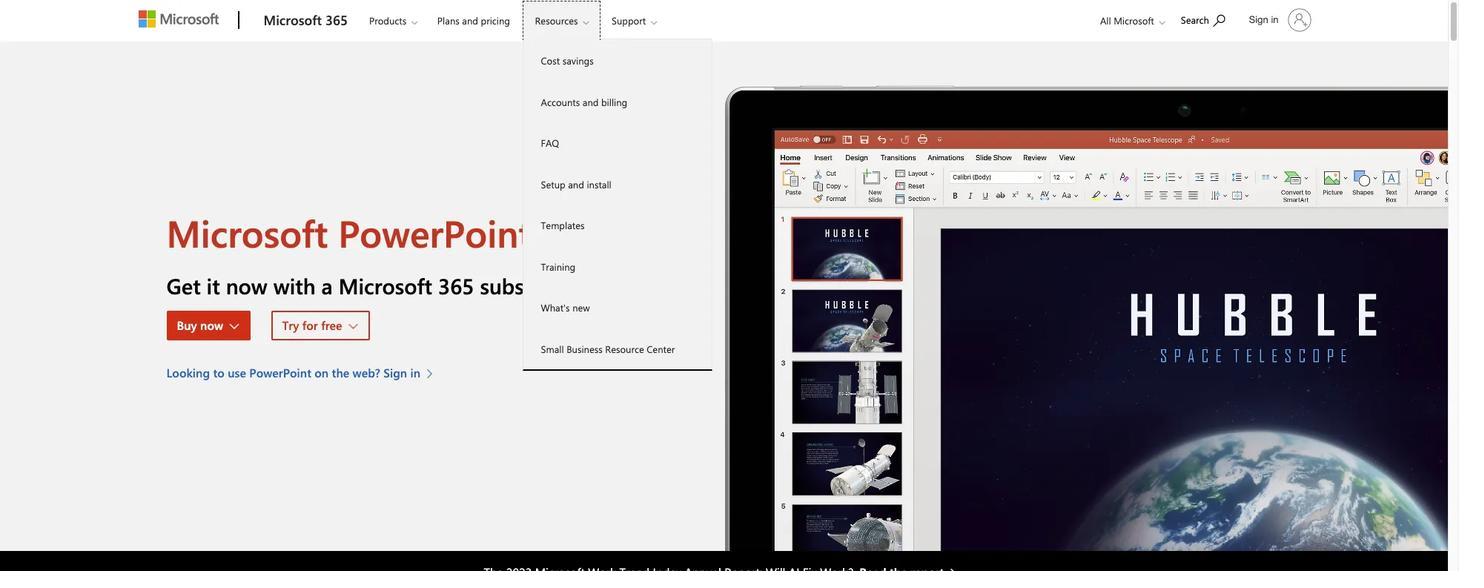 Task type: vqa. For each thing, say whether or not it's contained in the screenshot.
customer Learn more
no



Task type: locate. For each thing, give the bounding box(es) containing it.
search
[[1181, 13, 1210, 26]]

microsoft image
[[138, 10, 218, 27]]

setup
[[541, 178, 566, 190]]

get
[[167, 271, 201, 300]]

and right plans
[[462, 14, 478, 27]]

a
[[322, 271, 333, 300]]

with
[[274, 271, 316, 300]]

looking to use powerpoint on the web? sign in
[[167, 365, 421, 380]]

faq link
[[523, 122, 712, 164]]

looking
[[167, 365, 210, 380]]

microsoft 365 link
[[256, 1, 355, 41]]

powerpoint
[[338, 208, 532, 257], [249, 365, 311, 380]]

faq
[[541, 136, 559, 149]]

0 vertical spatial powerpoint
[[338, 208, 532, 257]]

0 vertical spatial and
[[462, 14, 478, 27]]

now right buy on the bottom of the page
[[200, 317, 223, 333]]

plans and pricing
[[438, 14, 510, 27]]

cost savings
[[541, 54, 594, 67]]

0 vertical spatial 365
[[326, 11, 348, 29]]

buy now
[[177, 317, 223, 333]]

products button
[[357, 1, 430, 40]]

1 vertical spatial and
[[583, 95, 599, 108]]

1 horizontal spatial now
[[226, 271, 268, 300]]

and
[[462, 14, 478, 27], [583, 95, 599, 108], [568, 178, 584, 190]]

accounts
[[541, 95, 580, 108]]

try
[[282, 317, 299, 333]]

1 vertical spatial 365
[[438, 271, 474, 300]]

all
[[1101, 14, 1112, 27]]

365
[[326, 11, 348, 29], [438, 271, 474, 300]]

on
[[315, 365, 329, 380]]

2 vertical spatial and
[[568, 178, 584, 190]]

0 horizontal spatial powerpoint
[[249, 365, 311, 380]]

1 vertical spatial now
[[200, 317, 223, 333]]

support button
[[599, 1, 669, 40]]

in right search search box
[[1272, 14, 1279, 25]]

now right it
[[226, 271, 268, 300]]

use
[[228, 365, 246, 380]]

sign right web?
[[384, 365, 407, 380]]

small
[[541, 342, 564, 355]]

the
[[332, 365, 350, 380]]

microsoft powerpoint
[[167, 208, 532, 257]]

0 horizontal spatial now
[[200, 317, 223, 333]]

subscription.
[[480, 271, 605, 300]]

1 horizontal spatial sign
[[1250, 14, 1269, 25]]

1 vertical spatial sign
[[384, 365, 407, 380]]

try for free
[[282, 317, 342, 333]]

microsoft
[[264, 11, 322, 29], [1114, 14, 1155, 27], [167, 208, 328, 257], [339, 271, 433, 300]]

microsoft inside all microsoft dropdown button
[[1114, 14, 1155, 27]]

0 horizontal spatial sign
[[384, 365, 407, 380]]

center
[[647, 342, 675, 355]]

now inside dropdown button
[[200, 317, 223, 333]]

what's new
[[541, 301, 590, 314]]

1 horizontal spatial in
[[1272, 14, 1279, 25]]

now
[[226, 271, 268, 300], [200, 317, 223, 333]]

training
[[541, 260, 576, 273]]

templates
[[541, 219, 585, 231]]

in
[[1272, 14, 1279, 25], [411, 365, 421, 380]]

powerpoint up get it now with a microsoft 365 subscription.
[[338, 208, 532, 257]]

0 vertical spatial in
[[1272, 14, 1279, 25]]

powerpoint left on
[[249, 365, 311, 380]]

1 vertical spatial in
[[411, 365, 421, 380]]

cost
[[541, 54, 560, 67]]

and for accounts
[[583, 95, 599, 108]]

and for setup
[[568, 178, 584, 190]]

and left billing
[[583, 95, 599, 108]]

1 horizontal spatial powerpoint
[[338, 208, 532, 257]]

sign right search search box
[[1250, 14, 1269, 25]]

and right setup
[[568, 178, 584, 190]]

get it now with a microsoft 365 subscription.
[[167, 271, 605, 300]]

sign
[[1250, 14, 1269, 25], [384, 365, 407, 380]]

in right web?
[[411, 365, 421, 380]]



Task type: describe. For each thing, give the bounding box(es) containing it.
cost savings link
[[523, 40, 712, 81]]

free
[[321, 317, 342, 333]]

sign in link
[[1241, 2, 1318, 38]]

0 vertical spatial sign
[[1250, 14, 1269, 25]]

business
[[567, 342, 603, 355]]

to
[[213, 365, 225, 380]]

what's
[[541, 301, 570, 314]]

billing
[[602, 95, 628, 108]]

buy now button
[[167, 311, 251, 340]]

savings
[[563, 54, 594, 67]]

web?
[[353, 365, 380, 380]]

small business resource center
[[541, 342, 675, 355]]

plans
[[438, 14, 460, 27]]

1 horizontal spatial 365
[[438, 271, 474, 300]]

Search search field
[[1174, 2, 1241, 36]]

new
[[573, 301, 590, 314]]

small business resource center link
[[523, 328, 712, 369]]

and for plans
[[462, 14, 478, 27]]

pricing
[[481, 14, 510, 27]]

setup and install link
[[523, 164, 712, 205]]

plans and pricing link
[[431, 1, 517, 36]]

0 horizontal spatial in
[[411, 365, 421, 380]]

resources
[[535, 14, 578, 27]]

support
[[612, 14, 646, 27]]

install
[[587, 178, 612, 190]]

microsoft 365
[[264, 11, 348, 29]]

looking to use powerpoint on the web? sign in link
[[167, 364, 441, 382]]

what's new link
[[523, 287, 712, 328]]

resources button
[[523, 1, 601, 40]]

all microsoft
[[1101, 14, 1155, 27]]

0 vertical spatial now
[[226, 271, 268, 300]]

accounts and billing link
[[523, 81, 712, 122]]

device screen showing a presentation open in powerpoint image
[[724, 42, 1449, 551]]

templates link
[[523, 205, 712, 246]]

setup and install
[[541, 178, 612, 190]]

products
[[369, 14, 407, 27]]

all microsoft button
[[1089, 1, 1173, 40]]

resource
[[606, 342, 644, 355]]

buy
[[177, 317, 197, 333]]

training link
[[523, 246, 712, 287]]

sign in
[[1250, 14, 1279, 25]]

it
[[207, 271, 220, 300]]

try for free button
[[272, 311, 370, 340]]

accounts and billing
[[541, 95, 628, 108]]

search button
[[1175, 2, 1232, 36]]

microsoft inside microsoft 365 link
[[264, 11, 322, 29]]

0 horizontal spatial 365
[[326, 11, 348, 29]]

1 vertical spatial powerpoint
[[249, 365, 311, 380]]

for
[[302, 317, 318, 333]]



